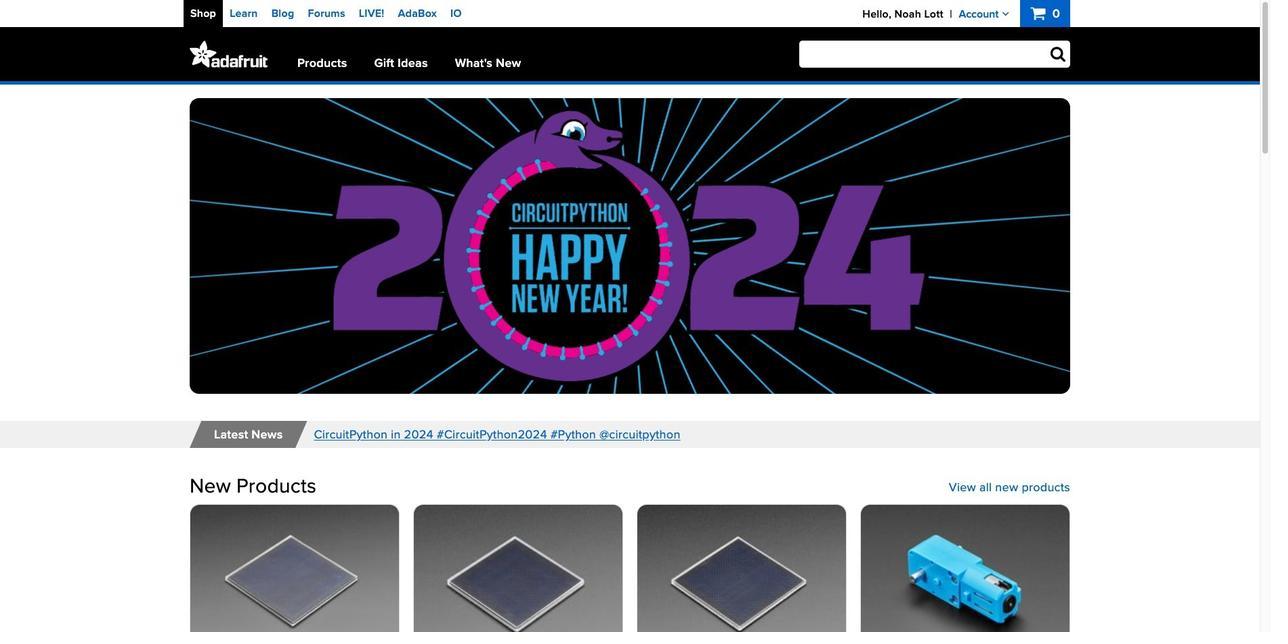 Task type: locate. For each thing, give the bounding box(es) containing it.
None search field
[[777, 41, 1071, 68]]

angle shote of the metal gear 'double sided' motor image
[[861, 506, 1070, 633], [861, 506, 1070, 633]]

main content
[[0, 85, 1266, 633]]

angled shot of medium-sized black square solar panel. image
[[190, 506, 399, 633], [190, 506, 399, 633]]

angled shot of small, square solar panel. image
[[414, 506, 623, 633], [414, 506, 623, 633], [638, 506, 846, 633], [638, 506, 846, 633]]

new products element
[[190, 476, 1071, 633]]

circuitpython happy new year 2024. purple text against a background of a blue laser burst. blinka the snake forms the zero in 2024. image
[[190, 98, 1071, 394], [190, 98, 1071, 394]]

None text field
[[800, 41, 1071, 68]]



Task type: describe. For each thing, give the bounding box(es) containing it.
shopping cart image
[[1031, 5, 1050, 21]]

adafruit logo image
[[190, 41, 268, 68]]

search image
[[1051, 45, 1066, 62]]



Task type: vqa. For each thing, say whether or not it's contained in the screenshot.
Nifty No-Code Projects with Wippersnapper
no



